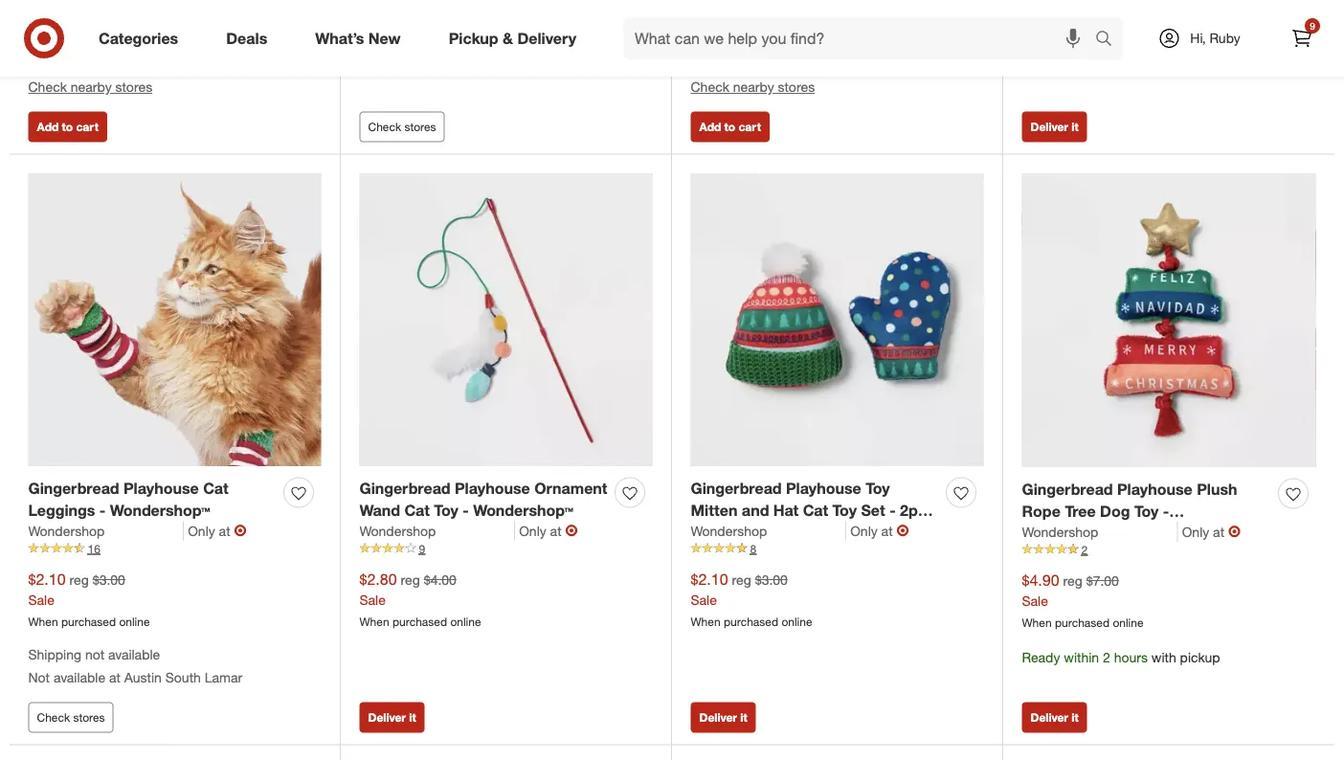Task type: describe. For each thing, give the bounding box(es) containing it.
What can we help you find? suggestions appear below search field
[[624, 17, 1100, 59]]

to for 1st check nearby stores button from left add to cart button
[[62, 120, 73, 134]]

sale for gingerbread playhouse toy mitten and hat cat toy set - 2pk - wondershop™
[[691, 591, 717, 608]]

8
[[750, 542, 757, 556]]

reg for and
[[732, 571, 752, 588]]

$2.10 reg $3.00 sale when purchased online for -
[[28, 570, 150, 629]]

wondershop link for toy
[[360, 521, 515, 541]]

only for cat
[[188, 522, 215, 539]]

purchased for and
[[724, 614, 779, 629]]

austin inside 'shipping not available not available at austin south lamar'
[[124, 670, 162, 686]]

$7.00
[[1087, 572, 1119, 589]]

tree
[[1065, 502, 1096, 521]]

lamar inside 'shipping not available not available at austin south lamar'
[[205, 670, 242, 686]]

playhouse for dog
[[1118, 480, 1193, 499]]

wondershop link for hat
[[691, 521, 847, 541]]

- inside gingerbread playhouse cat leggings - wondershop™
[[99, 501, 106, 520]]

dog
[[1100, 502, 1131, 521]]

gingerbread playhouse ornament wand cat toy - wondershop™ link
[[360, 478, 608, 521]]

2 cart from the left
[[739, 120, 761, 134]]

ruby
[[1210, 30, 1241, 46]]

sale for gingerbread playhouse cat leggings - wondershop™
[[28, 591, 54, 608]]

purchased for -
[[61, 614, 116, 629]]

and
[[742, 501, 769, 520]]

leggings
[[28, 501, 95, 520]]

wondershop for rope
[[1022, 523, 1099, 540]]

cat inside gingerbread playhouse toy mitten and hat cat toy set - 2pk - wondershop™
[[803, 501, 829, 520]]

toy inside gingerbread playhouse ornament wand cat toy - wondershop™
[[434, 501, 459, 520]]

1 horizontal spatial 9 link
[[1281, 17, 1324, 59]]

it for gingerbread playhouse plush rope tree dog toy - wondershop™
[[1072, 711, 1079, 725]]

$2.10 reg $3.00 sale when purchased online for and
[[691, 570, 813, 629]]

deliver it button for gingerbread playhouse toy mitten and hat cat toy set - 2pk - wondershop™
[[691, 703, 756, 733]]

$4.00
[[424, 571, 457, 588]]

wondershop™ inside gingerbread playhouse toy mitten and hat cat toy set - 2pk - wondershop™
[[691, 523, 791, 542]]

add to cart for 2nd check nearby stores button from the left
[[700, 120, 761, 134]]

toy up set
[[866, 479, 890, 498]]

deliver it for gingerbread playhouse toy mitten and hat cat toy set - 2pk - wondershop™
[[700, 711, 748, 725]]

gingerbread for mitten
[[691, 479, 782, 498]]

free for 2nd check nearby stores button from the left's exclusions apply. link
[[691, 17, 718, 33]]

- inside gingerbread playhouse ornament wand cat toy - wondershop™
[[463, 501, 469, 520]]

free shipping * * exclusions apply. not available at austin south lamar check nearby stores for exclusions apply. link associated with 1st check nearby stores button from left
[[28, 17, 242, 96]]

$2.80 reg $4.00 sale when purchased online
[[360, 570, 481, 629]]

¬ for gingerbread playhouse ornament wand cat toy - wondershop™
[[566, 521, 578, 540]]

deliver it for gingerbread playhouse ornament wand cat toy - wondershop™
[[368, 711, 416, 725]]

add for 1st check nearby stores button from left add to cart button
[[37, 120, 59, 134]]

deliver for gingerbread playhouse toy mitten and hat cat toy set - 2pk - wondershop™
[[700, 711, 737, 725]]

reg for tree
[[1063, 572, 1083, 589]]

not available at austin south lamar
[[360, 20, 574, 37]]

to for add to cart button related to 2nd check nearby stores button from the left
[[725, 120, 736, 134]]

deliver it button for gingerbread playhouse ornament wand cat toy - wondershop™
[[360, 703, 425, 733]]

new
[[369, 29, 401, 47]]

free for exclusions apply. link associated with 1st check nearby stores button from left
[[28, 17, 55, 33]]

what's new
[[315, 29, 401, 47]]

8 link
[[691, 541, 984, 557]]

wand
[[360, 501, 400, 520]]

within
[[1064, 649, 1100, 665]]

0 horizontal spatial check stores button
[[28, 703, 114, 733]]

shipping
[[28, 646, 81, 663]]

wondershop link for dog
[[1022, 522, 1179, 542]]

rope
[[1022, 502, 1061, 521]]

gingerbread playhouse toy mitten and hat cat toy set - 2pk - wondershop™ link
[[691, 478, 939, 542]]

$2.10 for gingerbread playhouse cat leggings - wondershop™
[[28, 570, 66, 589]]

gingerbread for leggings
[[28, 479, 119, 498]]

sale for gingerbread playhouse ornament wand cat toy - wondershop™
[[360, 591, 386, 608]]

when for gingerbread playhouse cat leggings - wondershop™
[[28, 614, 58, 629]]

wondershop for mitten
[[691, 522, 767, 539]]

0 horizontal spatial 9
[[419, 542, 425, 556]]

- inside gingerbread playhouse plush rope tree dog toy - wondershop™
[[1163, 502, 1170, 521]]

only at ¬ for plush
[[1183, 522, 1241, 541]]

1 horizontal spatial 9
[[1310, 20, 1316, 32]]

what's
[[315, 29, 364, 47]]

$2.10 for gingerbread playhouse toy mitten and hat cat toy set - 2pk - wondershop™
[[691, 570, 728, 589]]

set
[[861, 501, 886, 520]]

what's new link
[[299, 17, 425, 59]]

only for toy
[[851, 522, 878, 539]]

wondershop link for wondershop™
[[28, 521, 184, 541]]

add to cart button for 2nd check nearby stores button from the left
[[691, 112, 770, 142]]

playhouse for toy
[[455, 479, 530, 498]]

gingerbread playhouse plush rope tree dog toy - wondershop™
[[1022, 480, 1238, 542]]

&
[[503, 29, 513, 47]]

pickup & delivery
[[449, 29, 577, 47]]

categories
[[99, 29, 178, 47]]

ready within 2 hours with pickup
[[1022, 649, 1221, 665]]

ornament
[[535, 479, 608, 498]]

mitten
[[691, 501, 738, 520]]

$3.00 for wondershop™
[[93, 571, 125, 588]]

search button
[[1087, 17, 1133, 63]]

with
[[1152, 649, 1177, 665]]

only at ¬ for toy
[[851, 521, 909, 540]]

add to cart for 1st check nearby stores button from left
[[37, 120, 99, 134]]

hi, ruby
[[1191, 30, 1241, 46]]

0 horizontal spatial check stores
[[37, 711, 105, 725]]

it for gingerbread playhouse toy mitten and hat cat toy set - 2pk - wondershop™
[[741, 711, 748, 725]]

playhouse for hat
[[786, 479, 862, 498]]

only at ¬ for cat
[[188, 521, 247, 540]]

toy inside gingerbread playhouse plush rope tree dog toy - wondershop™
[[1135, 502, 1159, 521]]

$4.90
[[1022, 571, 1060, 590]]

deliver it button for gingerbread playhouse plush rope tree dog toy - wondershop™
[[1022, 703, 1088, 733]]



Task type: locate. For each thing, give the bounding box(es) containing it.
wondershop down rope
[[1022, 523, 1099, 540]]

playhouse inside gingerbread playhouse plush rope tree dog toy - wondershop™
[[1118, 480, 1193, 499]]

$2.10 down mitten
[[691, 570, 728, 589]]

0 horizontal spatial free shipping * * exclusions apply. not available at austin south lamar check nearby stores
[[28, 17, 242, 96]]

pickup & delivery link
[[433, 17, 601, 59]]

1 free shipping * * exclusions apply. not available at austin south lamar check nearby stores from the left
[[28, 17, 242, 96]]

9 link
[[1281, 17, 1324, 59], [360, 541, 653, 557]]

online down $4.00
[[451, 614, 481, 629]]

playhouse for wondershop™
[[123, 479, 199, 498]]

1 horizontal spatial check stores button
[[360, 112, 445, 142]]

0 horizontal spatial free
[[28, 17, 55, 33]]

austin
[[456, 20, 493, 37], [124, 60, 162, 76], [787, 60, 824, 76], [124, 670, 162, 686]]

deals
[[226, 29, 267, 47]]

not
[[360, 20, 381, 37], [28, 60, 50, 76], [691, 60, 713, 76], [28, 670, 50, 686]]

free shipping * * exclusions apply. not available at austin south lamar check nearby stores
[[28, 17, 242, 96], [691, 17, 905, 96]]

1 cart from the left
[[76, 120, 99, 134]]

online for wondershop™
[[119, 614, 150, 629]]

2 add to cart from the left
[[700, 120, 761, 134]]

¬ for gingerbread playhouse plush rope tree dog toy - wondershop™
[[1229, 522, 1241, 541]]

16 link
[[28, 541, 321, 557]]

1 horizontal spatial add to cart
[[700, 120, 761, 134]]

only down set
[[851, 522, 878, 539]]

it for gingerbread playhouse ornament wand cat toy - wondershop™
[[409, 711, 416, 725]]

wondershop link up 8
[[691, 521, 847, 541]]

purchased up not
[[61, 614, 116, 629]]

$3.00 down 8
[[755, 571, 788, 588]]

available
[[385, 20, 437, 37], [54, 60, 105, 76], [716, 60, 768, 76], [108, 646, 160, 663], [54, 670, 105, 686]]

16
[[88, 542, 100, 556]]

0 vertical spatial check stores
[[368, 120, 436, 134]]

sale
[[28, 591, 54, 608], [360, 591, 386, 608], [691, 591, 717, 608], [1022, 592, 1049, 609]]

1 vertical spatial check stores
[[37, 711, 105, 725]]

only up the 2 link
[[1183, 523, 1210, 540]]

$2.10 reg $3.00 sale when purchased online down 8
[[691, 570, 813, 629]]

1 horizontal spatial cat
[[405, 501, 430, 520]]

deliver for gingerbread playhouse plush rope tree dog toy - wondershop™
[[1031, 711, 1069, 725]]

pickup
[[1181, 649, 1221, 665]]

playhouse inside gingerbread playhouse toy mitten and hat cat toy set - 2pk - wondershop™
[[786, 479, 862, 498]]

1 horizontal spatial free
[[691, 17, 718, 33]]

only at ¬ for ornament
[[519, 521, 578, 540]]

gingerbread playhouse toy mitten and hat cat toy set - 2pk - wondershop™ image
[[691, 174, 984, 467], [691, 174, 984, 467]]

¬ down the "ornament"
[[566, 521, 578, 540]]

¬ down plush
[[1229, 522, 1241, 541]]

2 exclusions from the left
[[696, 37, 760, 53]]

purchased inside $4.90 reg $7.00 sale when purchased online
[[1055, 615, 1110, 630]]

gingerbread up the tree
[[1022, 480, 1113, 499]]

1 vertical spatial check stores button
[[28, 703, 114, 733]]

when inside '$2.80 reg $4.00 sale when purchased online'
[[360, 614, 389, 629]]

exclusions
[[33, 37, 97, 53], [696, 37, 760, 53]]

when inside $4.90 reg $7.00 sale when purchased online
[[1022, 615, 1052, 630]]

reg for cat
[[401, 571, 420, 588]]

¬ up 16 link
[[234, 521, 247, 540]]

gingerbread
[[28, 479, 119, 498], [360, 479, 451, 498], [691, 479, 782, 498], [1022, 480, 1113, 499]]

toy right wand
[[434, 501, 459, 520]]

purchased
[[61, 614, 116, 629], [393, 614, 447, 629], [724, 614, 779, 629], [1055, 615, 1110, 630]]

wondershop down mitten
[[691, 522, 767, 539]]

exclusions apply. link
[[33, 37, 137, 53], [696, 37, 799, 53]]

9 right ruby
[[1310, 20, 1316, 32]]

$3.00 down 16
[[93, 571, 125, 588]]

online for hat
[[782, 614, 813, 629]]

0 horizontal spatial shipping
[[59, 17, 110, 33]]

0 horizontal spatial $3.00
[[93, 571, 125, 588]]

¬ for gingerbread playhouse cat leggings - wondershop™
[[234, 521, 247, 540]]

toy left set
[[833, 501, 857, 520]]

0 vertical spatial 2
[[1082, 542, 1088, 557]]

only up 16 link
[[188, 522, 215, 539]]

cat
[[203, 479, 229, 498], [405, 501, 430, 520], [803, 501, 829, 520]]

gingerbread up wand
[[360, 479, 451, 498]]

1 exclusions apply. link from the left
[[33, 37, 137, 53]]

shipping
[[59, 17, 110, 33], [721, 17, 772, 33]]

add to cart button for 1st check nearby stores button from left
[[28, 112, 107, 142]]

free shipping * * exclusions apply. not available at austin south lamar check nearby stores for 2nd check nearby stores button from the left's exclusions apply. link
[[691, 17, 905, 96]]

gingerbread playhouse cat leggings - wondershop™ link
[[28, 478, 276, 521]]

¬ down 2pk
[[897, 521, 909, 540]]

1 shipping from the left
[[59, 17, 110, 33]]

add to cart
[[37, 120, 99, 134], [700, 120, 761, 134]]

cart
[[76, 120, 99, 134], [739, 120, 761, 134]]

cat up 16 link
[[203, 479, 229, 498]]

reg inside $4.90 reg $7.00 sale when purchased online
[[1063, 572, 1083, 589]]

1 to from the left
[[62, 120, 73, 134]]

gingerbread playhouse cat leggings - wondershop™ image
[[28, 174, 321, 467], [28, 174, 321, 467]]

plush
[[1197, 480, 1238, 499]]

pickup
[[449, 29, 499, 47]]

- right wand
[[463, 501, 469, 520]]

sale up shipping
[[28, 591, 54, 608]]

wondershop link
[[28, 521, 184, 541], [360, 521, 515, 541], [691, 521, 847, 541], [1022, 522, 1179, 542]]

gingerbread playhouse plush rope tree dog toy - wondershop™ link
[[1022, 479, 1271, 542]]

2 nearby from the left
[[733, 79, 774, 96]]

0 horizontal spatial exclusions
[[33, 37, 97, 53]]

delivery
[[518, 29, 577, 47]]

0 horizontal spatial add
[[37, 120, 59, 134]]

cat inside gingerbread playhouse cat leggings - wondershop™
[[203, 479, 229, 498]]

sale down $4.90
[[1022, 592, 1049, 609]]

ready
[[1022, 649, 1061, 665]]

online for dog
[[1113, 615, 1144, 630]]

online inside $4.90 reg $7.00 sale when purchased online
[[1113, 615, 1144, 630]]

$3.00 for hat
[[755, 571, 788, 588]]

purchased up "within"
[[1055, 615, 1110, 630]]

hours
[[1114, 649, 1148, 665]]

1 vertical spatial 2
[[1103, 649, 1111, 665]]

gingerbread up leggings
[[28, 479, 119, 498]]

deliver it for gingerbread playhouse plush rope tree dog toy - wondershop™
[[1031, 711, 1079, 725]]

gingerbread for rope
[[1022, 480, 1113, 499]]

gingerbread playhouse plush rope tree dog toy - wondershop™ image
[[1022, 174, 1316, 468], [1022, 174, 1316, 468]]

hat
[[774, 501, 799, 520]]

playhouse inside gingerbread playhouse ornament wand cat toy - wondershop™
[[455, 479, 530, 498]]

gingerbread playhouse toy mitten and hat cat toy set - 2pk - wondershop™
[[691, 479, 937, 542]]

1 horizontal spatial add
[[700, 120, 721, 134]]

*
[[110, 17, 114, 33], [772, 17, 777, 33], [28, 37, 33, 53], [691, 37, 696, 53]]

it
[[1072, 120, 1079, 134], [409, 711, 416, 725], [741, 711, 748, 725], [1072, 711, 1079, 725]]

gingerbread inside gingerbread playhouse plush rope tree dog toy - wondershop™
[[1022, 480, 1113, 499]]

sale down $2.80
[[360, 591, 386, 608]]

-
[[99, 501, 106, 520], [463, 501, 469, 520], [890, 501, 896, 520], [931, 501, 937, 520], [1163, 502, 1170, 521]]

exclusions apply. link for 2nd check nearby stores button from the left
[[696, 37, 799, 53]]

add for add to cart button related to 2nd check nearby stores button from the left
[[700, 120, 721, 134]]

playhouse up 16 link
[[123, 479, 199, 498]]

gingerbread for wand
[[360, 479, 451, 498]]

gingerbread inside gingerbread playhouse toy mitten and hat cat toy set - 2pk - wondershop™
[[691, 479, 782, 498]]

wondershop down leggings
[[28, 522, 105, 539]]

only at ¬ down plush
[[1183, 522, 1241, 541]]

online inside '$2.80 reg $4.00 sale when purchased online'
[[451, 614, 481, 629]]

gingerbread inside gingerbread playhouse cat leggings - wondershop™
[[28, 479, 119, 498]]

online
[[119, 614, 150, 629], [451, 614, 481, 629], [782, 614, 813, 629], [1113, 615, 1144, 630]]

deliver
[[1031, 120, 1069, 134], [368, 711, 406, 725], [700, 711, 737, 725], [1031, 711, 1069, 725]]

wondershop™ inside gingerbread playhouse plush rope tree dog toy - wondershop™
[[1022, 524, 1123, 542]]

wondershop for wand
[[360, 522, 436, 539]]

cat right wand
[[405, 501, 430, 520]]

deliver for gingerbread playhouse ornament wand cat toy - wondershop™
[[368, 711, 406, 725]]

check stores button
[[360, 112, 445, 142], [28, 703, 114, 733]]

wondershop™ down and
[[691, 523, 791, 542]]

1 horizontal spatial to
[[725, 120, 736, 134]]

add
[[37, 120, 59, 134], [700, 120, 721, 134]]

1 horizontal spatial nearby
[[733, 79, 774, 96]]

0 horizontal spatial 2
[[1082, 542, 1088, 557]]

1 add from the left
[[37, 120, 59, 134]]

reg
[[69, 571, 89, 588], [401, 571, 420, 588], [732, 571, 752, 588], [1063, 572, 1083, 589]]

0 horizontal spatial nearby
[[71, 79, 112, 96]]

wondershop™ up 16 link
[[110, 501, 210, 520]]

0 horizontal spatial to
[[62, 120, 73, 134]]

$2.10 reg $3.00 sale when purchased online down 16
[[28, 570, 150, 629]]

1 horizontal spatial free shipping * * exclusions apply. not available at austin south lamar check nearby stores
[[691, 17, 905, 96]]

deals link
[[210, 17, 291, 59]]

purchased inside '$2.80 reg $4.00 sale when purchased online'
[[393, 614, 447, 629]]

toy right dog
[[1135, 502, 1159, 521]]

playhouse left the "ornament"
[[455, 479, 530, 498]]

when for gingerbread playhouse ornament wand cat toy - wondershop™
[[360, 614, 389, 629]]

only down the "ornament"
[[519, 522, 547, 539]]

0 vertical spatial 9 link
[[1281, 17, 1324, 59]]

not
[[85, 646, 105, 663]]

wondershop
[[28, 522, 105, 539], [360, 522, 436, 539], [691, 522, 767, 539], [1022, 523, 1099, 540]]

reg for -
[[69, 571, 89, 588]]

wondershop™ down the "ornament"
[[473, 501, 574, 520]]

2 to from the left
[[725, 120, 736, 134]]

$3.00
[[93, 571, 125, 588], [755, 571, 788, 588]]

shipping not available not available at austin south lamar
[[28, 646, 242, 686]]

1 add to cart from the left
[[37, 120, 99, 134]]

check nearby stores button
[[28, 78, 152, 97], [691, 78, 815, 97]]

check stores down new
[[368, 120, 436, 134]]

gingerbread playhouse ornament wand cat toy - wondershop™
[[360, 479, 608, 520]]

purchased down 8
[[724, 614, 779, 629]]

2 $2.10 from the left
[[691, 570, 728, 589]]

check stores button down shipping
[[28, 703, 114, 733]]

$2.10 down leggings
[[28, 570, 66, 589]]

to
[[62, 120, 73, 134], [725, 120, 736, 134]]

0 horizontal spatial $2.10
[[28, 570, 66, 589]]

wondershop link down dog
[[1022, 522, 1179, 542]]

2 apply. from the left
[[763, 37, 799, 53]]

gingerbread playhouse ornament wand cat toy - wondershop™ image
[[360, 174, 653, 467], [360, 174, 653, 467]]

gingerbread playhouse cat leggings - wondershop™
[[28, 479, 229, 520]]

purchased for tree
[[1055, 615, 1110, 630]]

check stores button down new
[[360, 112, 445, 142]]

2 add from the left
[[700, 120, 721, 134]]

only at ¬
[[188, 521, 247, 540], [519, 521, 578, 540], [851, 521, 909, 540], [1183, 522, 1241, 541]]

1 horizontal spatial exclusions
[[696, 37, 760, 53]]

categories link
[[82, 17, 202, 59]]

exclusions apply. link for 1st check nearby stores button from left
[[33, 37, 137, 53]]

wondershop link up $4.00
[[360, 521, 515, 541]]

check stores down shipping
[[37, 711, 105, 725]]

1 vertical spatial 9 link
[[360, 541, 653, 557]]

exclusions for exclusions apply. link associated with 1st check nearby stores button from left
[[33, 37, 97, 53]]

deliver it
[[1031, 120, 1079, 134], [368, 711, 416, 725], [700, 711, 748, 725], [1031, 711, 1079, 725]]

0 vertical spatial check stores button
[[360, 112, 445, 142]]

toy
[[866, 479, 890, 498], [434, 501, 459, 520], [833, 501, 857, 520], [1135, 502, 1159, 521]]

cat inside gingerbread playhouse ornament wand cat toy - wondershop™
[[405, 501, 430, 520]]

reg down 8
[[732, 571, 752, 588]]

playhouse inside gingerbread playhouse cat leggings - wondershop™
[[123, 479, 199, 498]]

wondershop™
[[110, 501, 210, 520], [473, 501, 574, 520], [691, 523, 791, 542], [1022, 524, 1123, 542]]

0 horizontal spatial apply.
[[101, 37, 137, 53]]

0 horizontal spatial add to cart
[[37, 120, 99, 134]]

not inside 'shipping not available not available at austin south lamar'
[[28, 670, 50, 686]]

1 horizontal spatial $2.10
[[691, 570, 728, 589]]

only for ornament
[[519, 522, 547, 539]]

2 add to cart button from the left
[[691, 112, 770, 142]]

at inside 'shipping not available not available at austin south lamar'
[[109, 670, 121, 686]]

$2.80
[[360, 570, 397, 589]]

$4.90 reg $7.00 sale when purchased online
[[1022, 571, 1144, 630]]

1 horizontal spatial add to cart button
[[691, 112, 770, 142]]

1 horizontal spatial $3.00
[[755, 571, 788, 588]]

9 link down gingerbread playhouse ornament wand cat toy - wondershop™ link
[[360, 541, 653, 557]]

1 nearby from the left
[[71, 79, 112, 96]]

$2.10 reg $3.00 sale when purchased online
[[28, 570, 150, 629], [691, 570, 813, 629]]

2 $2.10 reg $3.00 sale when purchased online from the left
[[691, 570, 813, 629]]

- right set
[[890, 501, 896, 520]]

online up hours
[[1113, 615, 1144, 630]]

1 horizontal spatial check nearby stores button
[[691, 78, 815, 97]]

search
[[1087, 31, 1133, 49]]

add to cart button
[[28, 112, 107, 142], [691, 112, 770, 142]]

1 horizontal spatial 2
[[1103, 649, 1111, 665]]

9 up $4.00
[[419, 542, 425, 556]]

online up 'shipping not available not available at austin south lamar'
[[119, 614, 150, 629]]

0 horizontal spatial $2.10 reg $3.00 sale when purchased online
[[28, 570, 150, 629]]

shipping for exclusions apply. link associated with 1st check nearby stores button from left
[[59, 17, 110, 33]]

sale inside $4.90 reg $7.00 sale when purchased online
[[1022, 592, 1049, 609]]

0 vertical spatial 9
[[1310, 20, 1316, 32]]

stores
[[115, 79, 152, 96], [778, 79, 815, 96], [405, 120, 436, 134], [73, 711, 105, 725]]

sale down mitten
[[691, 591, 717, 608]]

south inside 'shipping not available not available at austin south lamar'
[[165, 670, 201, 686]]

2 check nearby stores button from the left
[[691, 78, 815, 97]]

gingerbread inside gingerbread playhouse ornament wand cat toy - wondershop™
[[360, 479, 451, 498]]

sale inside '$2.80 reg $4.00 sale when purchased online'
[[360, 591, 386, 608]]

reg left $4.00
[[401, 571, 420, 588]]

0 horizontal spatial exclusions apply. link
[[33, 37, 137, 53]]

only at ¬ down the "ornament"
[[519, 521, 578, 540]]

9
[[1310, 20, 1316, 32], [419, 542, 425, 556]]

1 $3.00 from the left
[[93, 571, 125, 588]]

online for toy
[[451, 614, 481, 629]]

wondershop™ inside gingerbread playhouse cat leggings - wondershop™
[[110, 501, 210, 520]]

2 $3.00 from the left
[[755, 571, 788, 588]]

wondershop™ inside gingerbread playhouse ornament wand cat toy - wondershop™
[[473, 501, 574, 520]]

when for gingerbread playhouse toy mitten and hat cat toy set - 2pk - wondershop™
[[691, 614, 721, 629]]

9 link right ruby
[[1281, 17, 1324, 59]]

reg inside '$2.80 reg $4.00 sale when purchased online'
[[401, 571, 420, 588]]

nearby
[[71, 79, 112, 96], [733, 79, 774, 96]]

when for gingerbread playhouse plush rope tree dog toy - wondershop™
[[1022, 615, 1052, 630]]

2 up $7.00
[[1082, 542, 1088, 557]]

- right 2pk
[[931, 501, 937, 520]]

wondershop for leggings
[[28, 522, 105, 539]]

reg down 16
[[69, 571, 89, 588]]

2pk
[[900, 501, 927, 520]]

2 link
[[1022, 542, 1316, 558]]

1 $2.10 reg $3.00 sale when purchased online from the left
[[28, 570, 150, 629]]

sale for gingerbread playhouse plush rope tree dog toy - wondershop™
[[1022, 592, 1049, 609]]

south
[[497, 20, 532, 37], [165, 60, 201, 76], [828, 60, 864, 76], [165, 670, 201, 686]]

0 horizontal spatial cart
[[76, 120, 99, 134]]

only for plush
[[1183, 523, 1210, 540]]

exclusions for 2nd check nearby stores button from the left's exclusions apply. link
[[696, 37, 760, 53]]

reg left $7.00
[[1063, 572, 1083, 589]]

1 $2.10 from the left
[[28, 570, 66, 589]]

$2.10
[[28, 570, 66, 589], [691, 570, 728, 589]]

0 horizontal spatial 9 link
[[360, 541, 653, 557]]

online down the 8 link
[[782, 614, 813, 629]]

wondershop™ down the tree
[[1022, 524, 1123, 542]]

1 check nearby stores button from the left
[[28, 78, 152, 97]]

1 exclusions from the left
[[33, 37, 97, 53]]

shipping for 2nd check nearby stores button from the left's exclusions apply. link
[[721, 17, 772, 33]]

1 add to cart button from the left
[[28, 112, 107, 142]]

1 horizontal spatial apply.
[[763, 37, 799, 53]]

1 apply. from the left
[[101, 37, 137, 53]]

1 horizontal spatial check stores
[[368, 120, 436, 134]]

apply.
[[101, 37, 137, 53], [763, 37, 799, 53]]

2 horizontal spatial cat
[[803, 501, 829, 520]]

when
[[28, 614, 58, 629], [360, 614, 389, 629], [691, 614, 721, 629], [1022, 615, 1052, 630]]

¬ for gingerbread playhouse toy mitten and hat cat toy set - 2pk - wondershop™
[[897, 521, 909, 540]]

playhouse up hat
[[786, 479, 862, 498]]

1 horizontal spatial shipping
[[721, 17, 772, 33]]

wondershop down wand
[[360, 522, 436, 539]]

1 horizontal spatial cart
[[739, 120, 761, 134]]

hi,
[[1191, 30, 1206, 46]]

2 exclusions apply. link from the left
[[696, 37, 799, 53]]

2 free shipping * * exclusions apply. not available at austin south lamar check nearby stores from the left
[[691, 17, 905, 96]]

1 vertical spatial 9
[[419, 542, 425, 556]]

at
[[441, 20, 452, 37], [109, 60, 121, 76], [772, 60, 783, 76], [219, 522, 230, 539], [550, 522, 562, 539], [882, 522, 893, 539], [1214, 523, 1225, 540], [109, 670, 121, 686]]

only at ¬ down set
[[851, 521, 909, 540]]

¬
[[234, 521, 247, 540], [566, 521, 578, 540], [897, 521, 909, 540], [1229, 522, 1241, 541]]

2 shipping from the left
[[721, 17, 772, 33]]

purchased for cat
[[393, 614, 447, 629]]

1 horizontal spatial exclusions apply. link
[[696, 37, 799, 53]]

0 horizontal spatial check nearby stores button
[[28, 78, 152, 97]]

playhouse up dog
[[1118, 480, 1193, 499]]

- up the 2 link
[[1163, 502, 1170, 521]]

purchased down $4.00
[[393, 614, 447, 629]]

1 free from the left
[[28, 17, 55, 33]]

2 left hours
[[1103, 649, 1111, 665]]

2 free from the left
[[691, 17, 718, 33]]

wondershop link up 16
[[28, 521, 184, 541]]

0 horizontal spatial cat
[[203, 479, 229, 498]]

- up 16
[[99, 501, 106, 520]]

deliver it button
[[1022, 112, 1088, 142], [360, 703, 425, 733], [691, 703, 756, 733], [1022, 703, 1088, 733]]

only at ¬ up 16 link
[[188, 521, 247, 540]]

1 horizontal spatial $2.10 reg $3.00 sale when purchased online
[[691, 570, 813, 629]]

gingerbread up and
[[691, 479, 782, 498]]

cat right hat
[[803, 501, 829, 520]]

0 horizontal spatial add to cart button
[[28, 112, 107, 142]]



Task type: vqa. For each thing, say whether or not it's contained in the screenshot.
Every on the left
no



